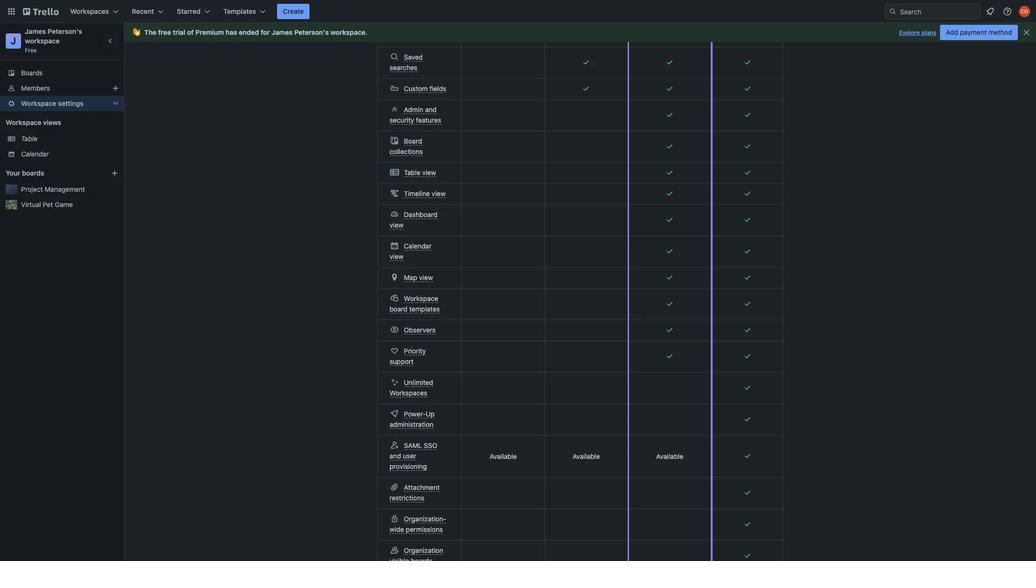 Task type: vqa. For each thing, say whether or not it's contained in the screenshot.
Add time Text Field at the right bottom of the page
no



Task type: describe. For each thing, give the bounding box(es) containing it.
recent
[[132, 7, 154, 15]]

observers
[[404, 326, 436, 334]]

search image
[[889, 8, 897, 15]]

👋
[[132, 28, 140, 36]]

2 available from the left
[[573, 453, 600, 461]]

method
[[989, 28, 1012, 36]]

Search field
[[897, 4, 980, 19]]

0 notifications image
[[985, 6, 996, 17]]

create
[[283, 7, 304, 15]]

1 available from the left
[[490, 453, 517, 461]]

power-
[[404, 410, 426, 418]]

view for dashboard view
[[390, 221, 404, 229]]

settings
[[58, 99, 84, 107]]

support
[[390, 358, 414, 366]]

0 vertical spatial boards
[[22, 169, 44, 177]]

payment
[[960, 28, 987, 36]]

permissions
[[406, 526, 443, 534]]

boards
[[21, 69, 43, 77]]

james inside the james peterson's workspace free
[[25, 27, 46, 35]]

workspace settings button
[[0, 96, 124, 111]]

priority
[[404, 347, 426, 355]]

power-up administration
[[390, 410, 435, 429]]

banner containing 👋
[[124, 23, 1036, 42]]

3 available from the left
[[656, 453, 683, 461]]

administration
[[390, 421, 433, 429]]

primary element
[[0, 0, 1036, 23]]

admin
[[404, 106, 423, 114]]

the
[[144, 28, 156, 36]]

calendar for calendar view
[[404, 242, 432, 250]]

workspace inside the james peterson's workspace free
[[25, 37, 60, 45]]

workspaces inside unlimited workspaces
[[390, 389, 427, 397]]

add payment method button
[[940, 25, 1018, 40]]

saml
[[404, 442, 422, 450]]

and inside admin and security features
[[425, 106, 437, 114]]

view for table view
[[422, 169, 436, 177]]

members
[[21, 84, 50, 92]]

has
[[226, 28, 237, 36]]

sso
[[424, 442, 437, 450]]

saml sso and user provisioning
[[390, 442, 437, 471]]

board
[[390, 305, 408, 313]]

admin and security features
[[390, 106, 441, 124]]

virtual
[[21, 201, 41, 209]]

of
[[187, 28, 194, 36]]

attachment restrictions
[[390, 484, 440, 503]]

j
[[11, 35, 16, 46]]

attachment
[[404, 484, 440, 492]]

calendar for calendar
[[21, 150, 49, 158]]

plans
[[922, 29, 936, 36]]

map
[[404, 274, 417, 282]]

pet
[[43, 201, 53, 209]]

calendar link
[[21, 150, 118, 159]]

explore plans button
[[899, 27, 936, 39]]

map view
[[404, 274, 433, 282]]

peterson's inside banner
[[294, 28, 329, 36]]

for
[[261, 28, 270, 36]]

virtual pet game link
[[21, 200, 118, 210]]

recent button
[[126, 4, 169, 19]]

templates button
[[218, 4, 271, 19]]

organization visible boards
[[390, 547, 443, 562]]

starred button
[[171, 4, 216, 19]]

add
[[946, 28, 958, 36]]

workspace for settings
[[21, 99, 56, 107]]

workspace for views
[[6, 118, 41, 127]]

timeline view
[[404, 190, 446, 198]]

organization-
[[404, 515, 446, 524]]

project management
[[21, 185, 85, 193]]

table link
[[21, 134, 118, 144]]

table view
[[404, 169, 436, 177]]

create button
[[277, 4, 310, 19]]

saved searches
[[390, 53, 423, 72]]

table for table
[[21, 135, 37, 143]]

boards link
[[0, 65, 124, 81]]

priority support
[[390, 347, 426, 366]]

👋 the free trial of premium has ended for james peterson's workspace .
[[132, 28, 367, 36]]

wave image
[[132, 28, 140, 37]]

members link
[[0, 81, 124, 96]]

virtual pet game
[[21, 201, 73, 209]]

management
[[45, 185, 85, 193]]

workspace for board
[[404, 295, 438, 303]]

calendar view
[[390, 242, 432, 261]]

timeline
[[404, 190, 430, 198]]

saved
[[404, 53, 423, 61]]

security
[[390, 116, 414, 124]]

game
[[55, 201, 73, 209]]

restrictions
[[390, 494, 424, 503]]



Task type: locate. For each thing, give the bounding box(es) containing it.
table down workspace views in the top of the page
[[21, 135, 37, 143]]

james peterson's workspace link
[[25, 27, 84, 45]]

trial
[[173, 28, 185, 36]]

view inside calendar view
[[390, 253, 404, 261]]

james right for
[[272, 28, 293, 36]]

view right timeline
[[432, 190, 446, 198]]

custom
[[404, 85, 428, 93]]

peterson's
[[48, 27, 82, 35], [294, 28, 329, 36]]

1 horizontal spatial james
[[272, 28, 293, 36]]

workspace inside banner
[[330, 28, 365, 36]]

peterson's down create button
[[294, 28, 329, 36]]

0 horizontal spatial james
[[25, 27, 46, 35]]

features
[[416, 116, 441, 124]]

boards inside organization visible boards
[[411, 557, 432, 562]]

user
[[403, 452, 416, 461]]

templates
[[223, 7, 256, 15]]

.
[[365, 28, 367, 36]]

workspaces button
[[64, 4, 124, 19]]

workspaces up 'workspace navigation collapse icon'
[[70, 7, 109, 15]]

view inside dashboard view
[[390, 221, 404, 229]]

and up features
[[425, 106, 437, 114]]

j link
[[6, 33, 21, 49]]

view right map
[[419, 274, 433, 282]]

boards down organization
[[411, 557, 432, 562]]

your boards
[[6, 169, 44, 177]]

workspace navigation collapse icon image
[[104, 34, 118, 48]]

1 vertical spatial workspace
[[25, 37, 60, 45]]

your boards with 2 items element
[[6, 168, 96, 179]]

explore
[[899, 29, 920, 36]]

workspace
[[21, 99, 56, 107], [6, 118, 41, 127], [404, 295, 438, 303]]

peterson's inside the james peterson's workspace free
[[48, 27, 82, 35]]

project management link
[[21, 185, 118, 194]]

wide
[[390, 526, 404, 534]]

0 horizontal spatial and
[[390, 452, 401, 461]]

workspaces
[[70, 7, 109, 15], [390, 389, 427, 397]]

view up calendar view
[[390, 221, 404, 229]]

calendar up your boards
[[21, 150, 49, 158]]

0 horizontal spatial boards
[[22, 169, 44, 177]]

banner
[[124, 23, 1036, 42]]

workspace inside workspace settings popup button
[[21, 99, 56, 107]]

workspace up templates on the left of the page
[[404, 295, 438, 303]]

free
[[25, 47, 37, 54]]

boards up project at the left top
[[22, 169, 44, 177]]

peterson's down back to home image
[[48, 27, 82, 35]]

unlimited
[[404, 379, 433, 387]]

board
[[404, 137, 422, 145]]

view down dashboard view
[[390, 253, 404, 261]]

and left user
[[390, 452, 401, 461]]

workspace
[[330, 28, 365, 36], [25, 37, 60, 45]]

view for map view
[[419, 274, 433, 282]]

free
[[158, 28, 171, 36]]

dashboard view
[[390, 211, 438, 229]]

dashboard
[[404, 211, 438, 219]]

0 horizontal spatial available
[[490, 453, 517, 461]]

workspace settings
[[21, 99, 84, 107]]

view
[[422, 169, 436, 177], [432, 190, 446, 198], [390, 221, 404, 229], [390, 253, 404, 261], [419, 274, 433, 282]]

james
[[25, 27, 46, 35], [272, 28, 293, 36]]

unlimited workspaces
[[390, 379, 433, 397]]

1 horizontal spatial boards
[[411, 557, 432, 562]]

christina overa (christinaovera) image
[[1019, 6, 1030, 17]]

1 vertical spatial workspaces
[[390, 389, 427, 397]]

organization
[[404, 547, 443, 555]]

2 vertical spatial workspace
[[404, 295, 438, 303]]

board collections
[[390, 137, 423, 156]]

2 horizontal spatial available
[[656, 453, 683, 461]]

0 vertical spatial and
[[425, 106, 437, 114]]

workspace board templates
[[390, 295, 440, 313]]

workspaces down unlimited on the left of the page
[[390, 389, 427, 397]]

view up timeline view
[[422, 169, 436, 177]]

0 vertical spatial calendar
[[21, 150, 49, 158]]

1 vertical spatial workspace
[[6, 118, 41, 127]]

james peterson's workspace free
[[25, 27, 84, 54]]

table
[[21, 135, 37, 143], [404, 169, 420, 177]]

provisioning
[[390, 463, 427, 471]]

starred
[[177, 7, 200, 15]]

and
[[425, 106, 437, 114], [390, 452, 401, 461]]

1 horizontal spatial workspace
[[330, 28, 365, 36]]

and inside saml sso and user provisioning
[[390, 452, 401, 461]]

custom fields
[[404, 85, 446, 93]]

table for table view
[[404, 169, 420, 177]]

0 horizontal spatial table
[[21, 135, 37, 143]]

views
[[43, 118, 61, 127]]

1 horizontal spatial calendar
[[404, 242, 432, 250]]

1 horizontal spatial peterson's
[[294, 28, 329, 36]]

premium
[[195, 28, 224, 36]]

1 vertical spatial calendar
[[404, 242, 432, 250]]

1 horizontal spatial table
[[404, 169, 420, 177]]

fields
[[430, 85, 446, 93]]

back to home image
[[23, 4, 59, 19]]

explore plans
[[899, 29, 936, 36]]

calendar down dashboard view
[[404, 242, 432, 250]]

james inside banner
[[272, 28, 293, 36]]

up
[[426, 410, 435, 418]]

boards
[[22, 169, 44, 177], [411, 557, 432, 562]]

0 vertical spatial table
[[21, 135, 37, 143]]

ended
[[239, 28, 259, 36]]

0 horizontal spatial workspace
[[25, 37, 60, 45]]

view for timeline view
[[432, 190, 446, 198]]

1 vertical spatial boards
[[411, 557, 432, 562]]

searches
[[390, 64, 417, 72]]

organization- wide permissions
[[390, 515, 446, 534]]

workspaces inside dropdown button
[[70, 7, 109, 15]]

add board image
[[111, 170, 118, 177]]

workspace inside workspace board templates
[[404, 295, 438, 303]]

0 horizontal spatial peterson's
[[48, 27, 82, 35]]

1 vertical spatial and
[[390, 452, 401, 461]]

1 horizontal spatial available
[[573, 453, 600, 461]]

view for calendar view
[[390, 253, 404, 261]]

james up free
[[25, 27, 46, 35]]

0 horizontal spatial calendar
[[21, 150, 49, 158]]

collections
[[390, 148, 423, 156]]

0 vertical spatial workspace
[[21, 99, 56, 107]]

1 horizontal spatial and
[[425, 106, 437, 114]]

1 vertical spatial table
[[404, 169, 420, 177]]

workspace views
[[6, 118, 61, 127]]

calendar inside calendar view
[[404, 242, 432, 250]]

0 vertical spatial workspace
[[330, 28, 365, 36]]

add payment method
[[946, 28, 1012, 36]]

0 horizontal spatial workspaces
[[70, 7, 109, 15]]

visible
[[390, 557, 409, 562]]

table up timeline
[[404, 169, 420, 177]]

project
[[21, 185, 43, 193]]

your
[[6, 169, 20, 177]]

workspace down members
[[21, 99, 56, 107]]

0 vertical spatial workspaces
[[70, 7, 109, 15]]

1 horizontal spatial workspaces
[[390, 389, 427, 397]]

open information menu image
[[1003, 7, 1012, 16]]

templates
[[409, 305, 440, 313]]

workspace left the views
[[6, 118, 41, 127]]



